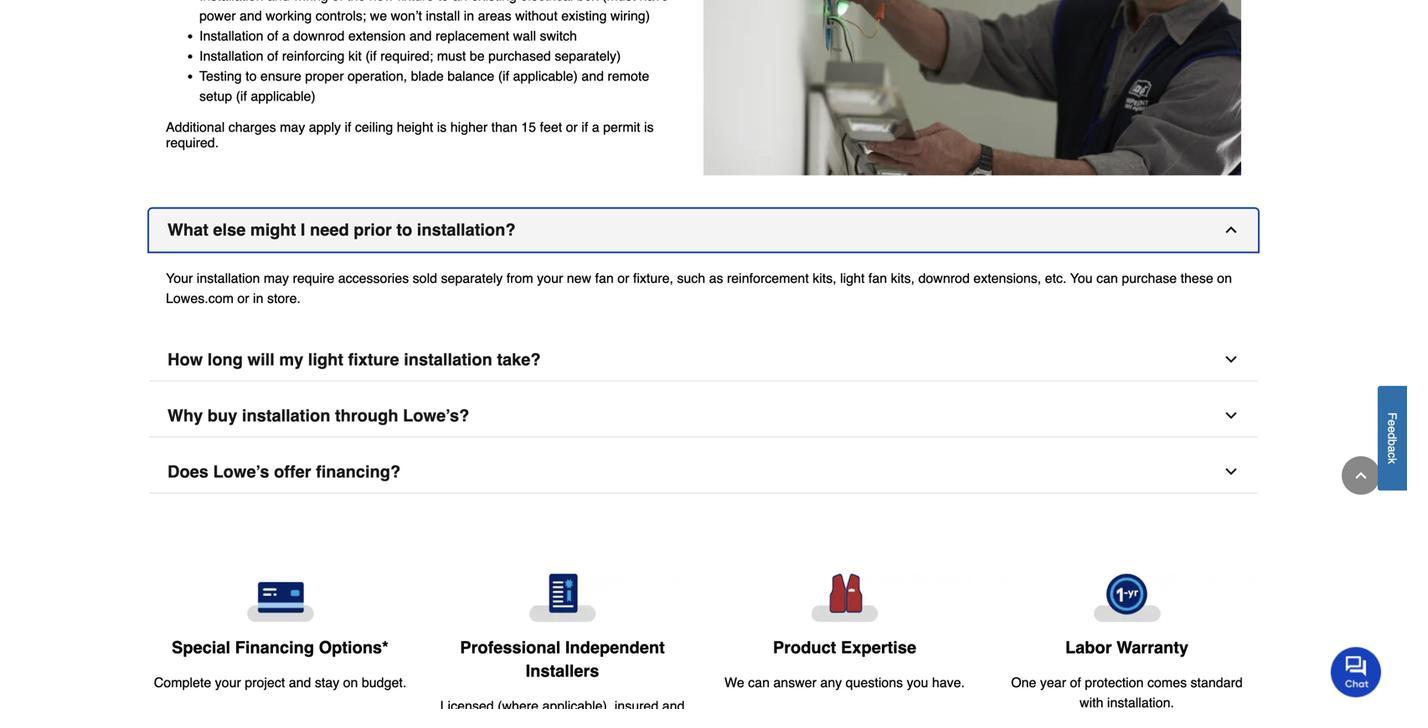 Task type: locate. For each thing, give the bounding box(es) containing it.
0 vertical spatial to
[[438, 0, 449, 3]]

and down separately)
[[581, 68, 604, 84]]

what else might i need prior to installation? button
[[149, 209, 1258, 252]]

0 vertical spatial your
[[537, 270, 563, 286]]

0 horizontal spatial existing
[[471, 0, 517, 3]]

2 vertical spatial (if
[[236, 88, 247, 104]]

1 horizontal spatial to
[[396, 220, 412, 239]]

applicable) down "purchased"
[[513, 68, 578, 84]]

electrical
[[520, 0, 573, 3]]

fixture up the through
[[348, 350, 399, 369]]

f
[[1386, 413, 1399, 420]]

a left permit at top left
[[592, 119, 599, 135]]

2 if from the left
[[581, 119, 588, 135]]

0 horizontal spatial can
[[748, 675, 770, 690]]

independent
[[565, 638, 665, 657]]

or
[[566, 119, 578, 135], [617, 270, 629, 286], [237, 291, 249, 306]]

of right year
[[1070, 675, 1081, 691]]

light inside 'button'
[[308, 350, 343, 369]]

i
[[301, 220, 305, 239]]

c
[[1386, 453, 1399, 458]]

new up we
[[369, 0, 394, 3]]

new inside installation and wiring of the new fixture to an existing electrical box (must have power and working controls; we won't install in areas without existing wiring) installation of a downrod extension and replacement wall switch installation of reinforcing kit (if required; must be purchased separately) testing to ensure proper operation, blade balance (if applicable) and remote setup (if applicable)
[[369, 0, 394, 3]]

1 vertical spatial new
[[567, 270, 591, 286]]

0 vertical spatial in
[[464, 8, 474, 24]]

0 horizontal spatial a
[[282, 28, 289, 44]]

0 vertical spatial installation
[[197, 270, 260, 286]]

installation up power
[[199, 0, 263, 3]]

0 vertical spatial new
[[369, 0, 394, 3]]

0 vertical spatial installation
[[199, 0, 263, 3]]

e up the d
[[1386, 420, 1399, 427]]

downrod
[[293, 28, 345, 44], [918, 270, 970, 286]]

2 horizontal spatial to
[[438, 0, 449, 3]]

existing down box
[[561, 8, 607, 24]]

fixture,
[[633, 270, 673, 286]]

buy
[[208, 406, 237, 425]]

1 if from the left
[[345, 119, 351, 135]]

1 vertical spatial downrod
[[918, 270, 970, 286]]

kits,
[[813, 270, 836, 286], [891, 270, 915, 286]]

0 horizontal spatial in
[[253, 291, 263, 306]]

operation,
[[348, 68, 407, 84]]

than
[[491, 119, 517, 135]]

is right height
[[437, 119, 447, 135]]

take?
[[497, 350, 541, 369]]

installation up testing
[[199, 48, 263, 64]]

is right permit at top left
[[644, 119, 654, 135]]

0 vertical spatial existing
[[471, 0, 517, 3]]

chevron up image inside what else might i need prior to installation? button
[[1223, 221, 1240, 238]]

a lowe's red vest icon. image
[[717, 574, 972, 623]]

downrod left extensions,
[[918, 270, 970, 286]]

1 horizontal spatial a
[[592, 119, 599, 135]]

1 vertical spatial to
[[246, 68, 257, 84]]

if right feet
[[581, 119, 588, 135]]

applicable) down ensure
[[251, 88, 316, 104]]

1 chevron down image from the top
[[1223, 351, 1240, 368]]

why buy installation through lowe's?
[[168, 406, 469, 425]]

0 horizontal spatial new
[[369, 0, 394, 3]]

warranty
[[1116, 638, 1188, 657]]

reinforcing
[[282, 48, 345, 64]]

1 vertical spatial chevron up image
[[1353, 467, 1369, 484]]

financing
[[235, 638, 314, 657]]

2 installation from the top
[[199, 28, 263, 44]]

else
[[213, 220, 246, 239]]

existing up areas
[[471, 0, 517, 3]]

chevron down image down chevron down image
[[1223, 463, 1240, 480]]

replacement
[[435, 28, 509, 44]]

additional
[[166, 119, 225, 135]]

2 e from the top
[[1386, 426, 1399, 433]]

one
[[1011, 675, 1036, 691]]

any
[[820, 675, 842, 690]]

installation up lowes.com
[[197, 270, 260, 286]]

1 horizontal spatial chevron up image
[[1353, 467, 1369, 484]]

may up store.
[[264, 270, 289, 286]]

wall
[[513, 28, 536, 44]]

or inside 'additional charges may apply if ceiling height is higher than 15 feet or if a permit is required.'
[[566, 119, 578, 135]]

1 horizontal spatial existing
[[561, 8, 607, 24]]

your right from
[[537, 270, 563, 286]]

1 vertical spatial existing
[[561, 8, 607, 24]]

chevron down image inside how long will my light fixture installation take? 'button'
[[1223, 351, 1240, 368]]

0 horizontal spatial or
[[237, 291, 249, 306]]

1 vertical spatial chevron down image
[[1223, 463, 1240, 480]]

in left store.
[[253, 291, 263, 306]]

professional independent installers
[[460, 638, 665, 681]]

what
[[168, 220, 208, 239]]

existing
[[471, 0, 517, 3], [561, 8, 607, 24]]

if right apply
[[345, 119, 351, 135]]

0 horizontal spatial is
[[437, 119, 447, 135]]

0 vertical spatial downrod
[[293, 28, 345, 44]]

0 horizontal spatial on
[[343, 675, 358, 691]]

to inside button
[[396, 220, 412, 239]]

of inside one year of protection comes standard with installation.
[[1070, 675, 1081, 691]]

0 vertical spatial fixture
[[397, 0, 434, 3]]

setup
[[199, 88, 232, 104]]

new
[[369, 0, 394, 3], [567, 270, 591, 286]]

0 vertical spatial or
[[566, 119, 578, 135]]

(if right kit
[[365, 48, 377, 64]]

0 vertical spatial chevron down image
[[1223, 351, 1240, 368]]

can right you
[[1096, 270, 1118, 286]]

a blue 1-year labor warranty icon. image
[[999, 574, 1255, 623]]

new inside your installation may require accessories sold separately from your new fan or fixture, such as reinforcement kits, light fan kits, downrod extensions, etc. you can purchase these on lowes.com or in store.
[[567, 270, 591, 286]]

height
[[397, 119, 433, 135]]

downrod up reinforcing
[[293, 28, 345, 44]]

new right from
[[567, 270, 591, 286]]

1 vertical spatial fixture
[[348, 350, 399, 369]]

2 vertical spatial to
[[396, 220, 412, 239]]

2 vertical spatial a
[[1386, 446, 1399, 453]]

to
[[438, 0, 449, 3], [246, 68, 257, 84], [396, 220, 412, 239]]

1 horizontal spatial downrod
[[918, 270, 970, 286]]

1 horizontal spatial light
[[840, 270, 865, 286]]

2 vertical spatial or
[[237, 291, 249, 306]]

chevron up image
[[1223, 221, 1240, 238], [1353, 467, 1369, 484]]

1 horizontal spatial new
[[567, 270, 591, 286]]

1 horizontal spatial in
[[464, 8, 474, 24]]

2 vertical spatial installation
[[242, 406, 330, 425]]

(if right "setup"
[[236, 88, 247, 104]]

of
[[332, 0, 343, 3], [267, 28, 278, 44], [267, 48, 278, 64], [1070, 675, 1081, 691]]

on
[[1217, 270, 1232, 286], [343, 675, 358, 691]]

we
[[724, 675, 744, 690]]

0 vertical spatial light
[[840, 270, 865, 286]]

e
[[1386, 420, 1399, 427], [1386, 426, 1399, 433]]

light inside your installation may require accessories sold separately from your new fan or fixture, such as reinforcement kits, light fan kits, downrod extensions, etc. you can purchase these on lowes.com or in store.
[[840, 270, 865, 286]]

or right feet
[[566, 119, 578, 135]]

1 vertical spatial can
[[748, 675, 770, 690]]

e up b on the bottom of the page
[[1386, 426, 1399, 433]]

1 horizontal spatial (if
[[365, 48, 377, 64]]

scroll to top element
[[1342, 456, 1380, 495]]

(if down "purchased"
[[498, 68, 509, 84]]

permit
[[603, 119, 640, 135]]

won't
[[391, 8, 422, 24]]

0 horizontal spatial fan
[[595, 270, 614, 286]]

0 vertical spatial applicable)
[[513, 68, 578, 84]]

is
[[437, 119, 447, 135], [644, 119, 654, 135]]

or left store.
[[237, 291, 249, 306]]

financing?
[[316, 462, 400, 481]]

installation up does lowe's offer financing?
[[242, 406, 330, 425]]

2 chevron down image from the top
[[1223, 463, 1240, 480]]

chevron down image inside does lowe's offer financing? button
[[1223, 463, 1240, 480]]

in down an
[[464, 8, 474, 24]]

2 vertical spatial installation
[[199, 48, 263, 64]]

installation
[[197, 270, 260, 286], [404, 350, 492, 369], [242, 406, 330, 425]]

0 horizontal spatial (if
[[236, 88, 247, 104]]

and up working
[[267, 0, 289, 3]]

power
[[199, 8, 236, 24]]

in
[[464, 8, 474, 24], [253, 291, 263, 306]]

1 vertical spatial light
[[308, 350, 343, 369]]

how long will my light fixture installation take? button
[[149, 339, 1258, 381]]

an
[[453, 0, 467, 3]]

0 horizontal spatial light
[[308, 350, 343, 369]]

may inside 'additional charges may apply if ceiling height is higher than 15 feet or if a permit is required.'
[[280, 119, 305, 135]]

2 is from the left
[[644, 119, 654, 135]]

may for charges
[[280, 119, 305, 135]]

2 horizontal spatial a
[[1386, 446, 1399, 453]]

0 horizontal spatial kits,
[[813, 270, 836, 286]]

on right stay on the left
[[343, 675, 358, 691]]

1 vertical spatial or
[[617, 270, 629, 286]]

1 horizontal spatial is
[[644, 119, 654, 135]]

a down working
[[282, 28, 289, 44]]

0 horizontal spatial if
[[345, 119, 351, 135]]

in inside your installation may require accessories sold separately from your new fan or fixture, such as reinforcement kits, light fan kits, downrod extensions, etc. you can purchase these on lowes.com or in store.
[[253, 291, 263, 306]]

chevron down image up chevron down image
[[1223, 351, 1240, 368]]

1 horizontal spatial or
[[566, 119, 578, 135]]

why buy installation through lowe's? button
[[149, 395, 1258, 437]]

1 horizontal spatial on
[[1217, 270, 1232, 286]]

may
[[280, 119, 305, 135], [264, 270, 289, 286]]

a
[[282, 28, 289, 44], [592, 119, 599, 135], [1386, 446, 1399, 453]]

1 horizontal spatial kits,
[[891, 270, 915, 286]]

purchased
[[488, 48, 551, 64]]

1 vertical spatial in
[[253, 291, 263, 306]]

1 horizontal spatial fan
[[868, 270, 887, 286]]

0 vertical spatial can
[[1096, 270, 1118, 286]]

0 vertical spatial may
[[280, 119, 305, 135]]

1 vertical spatial may
[[264, 270, 289, 286]]

0 vertical spatial (if
[[365, 48, 377, 64]]

1 vertical spatial installation
[[404, 350, 492, 369]]

to up the install
[[438, 0, 449, 3]]

special
[[172, 638, 230, 657]]

0 horizontal spatial chevron up image
[[1223, 221, 1240, 238]]

1 vertical spatial on
[[343, 675, 358, 691]]

installation up lowe's?
[[404, 350, 492, 369]]

fixture inside 'button'
[[348, 350, 399, 369]]

1 vertical spatial your
[[215, 675, 241, 691]]

can inside your installation may require accessories sold separately from your new fan or fixture, such as reinforcement kits, light fan kits, downrod extensions, etc. you can purchase these on lowes.com or in store.
[[1096, 270, 1118, 286]]

0 vertical spatial on
[[1217, 270, 1232, 286]]

1 horizontal spatial if
[[581, 119, 588, 135]]

fixture up won't
[[397, 0, 434, 3]]

to left ensure
[[246, 68, 257, 84]]

1 vertical spatial applicable)
[[251, 88, 316, 104]]

1 e from the top
[[1386, 420, 1399, 427]]

your
[[166, 270, 193, 286]]

project
[[245, 675, 285, 691]]

1 vertical spatial a
[[592, 119, 599, 135]]

on right these
[[1217, 270, 1232, 286]]

to right prior on the top
[[396, 220, 412, 239]]

installation down power
[[199, 28, 263, 44]]

2 horizontal spatial (if
[[498, 68, 509, 84]]

1 vertical spatial installation
[[199, 28, 263, 44]]

the
[[347, 0, 365, 3]]

or left fixture,
[[617, 270, 629, 286]]

separately)
[[555, 48, 621, 64]]

chevron down image for how long will my light fixture installation take?
[[1223, 351, 1240, 368]]

1 is from the left
[[437, 119, 447, 135]]

0 vertical spatial chevron up image
[[1223, 221, 1240, 238]]

can right we
[[748, 675, 770, 690]]

ensure
[[260, 68, 301, 84]]

may inside your installation may require accessories sold separately from your new fan or fixture, such as reinforcement kits, light fan kits, downrod extensions, etc. you can purchase these on lowes.com or in store.
[[264, 270, 289, 286]]

may left apply
[[280, 119, 305, 135]]

1 horizontal spatial your
[[537, 270, 563, 286]]

0 horizontal spatial downrod
[[293, 28, 345, 44]]

testing
[[199, 68, 242, 84]]

chat invite button image
[[1331, 647, 1382, 698]]

your left the project
[[215, 675, 241, 691]]

fixture inside installation and wiring of the new fixture to an existing electrical box (must have power and working controls; we won't install in areas without existing wiring) installation of a downrod extension and replacement wall switch installation of reinforcing kit (if required; must be purchased separately) testing to ensure proper operation, blade balance (if applicable) and remote setup (if applicable)
[[397, 0, 434, 3]]

and
[[267, 0, 289, 3], [240, 8, 262, 24], [409, 28, 432, 44], [581, 68, 604, 84], [289, 675, 311, 691]]

will
[[248, 350, 275, 369]]

0 vertical spatial a
[[282, 28, 289, 44]]

a up k
[[1386, 446, 1399, 453]]

have.
[[932, 675, 965, 690]]

installation inside button
[[242, 406, 330, 425]]

such
[[677, 270, 705, 286]]

chevron down image
[[1223, 351, 1240, 368], [1223, 463, 1240, 480]]

labor warranty
[[1065, 638, 1188, 657]]

1 horizontal spatial can
[[1096, 270, 1118, 286]]



Task type: vqa. For each thing, say whether or not it's contained in the screenshot.
left 9-
no



Task type: describe. For each thing, give the bounding box(es) containing it.
k
[[1386, 458, 1399, 464]]

have
[[640, 0, 669, 3]]

required.
[[166, 135, 219, 150]]

proper
[[305, 68, 344, 84]]

15
[[521, 119, 536, 135]]

questions
[[846, 675, 903, 690]]

of up controls; on the top
[[332, 0, 343, 3]]

install
[[426, 8, 460, 24]]

sold
[[413, 270, 437, 286]]

chevron up image inside scroll to top element
[[1353, 467, 1369, 484]]

extensions,
[[973, 270, 1041, 286]]

a dark blue background check icon. image
[[435, 574, 690, 623]]

might
[[250, 220, 296, 239]]

why
[[168, 406, 203, 425]]

1 installation from the top
[[199, 0, 263, 3]]

extension
[[348, 28, 406, 44]]

purchase
[[1122, 270, 1177, 286]]

budget.
[[362, 675, 406, 691]]

need
[[310, 220, 349, 239]]

installation and wiring of the new fixture to an existing electrical box (must have power and working controls; we won't install in areas without existing wiring) installation of a downrod extension and replacement wall switch installation of reinforcing kit (if required; must be purchased separately) testing to ensure proper operation, blade balance (if applicable) and remote setup (if applicable)
[[199, 0, 669, 104]]

of up ensure
[[267, 48, 278, 64]]

special financing options*
[[172, 638, 389, 657]]

(must
[[602, 0, 636, 3]]

b
[[1386, 440, 1399, 446]]

product
[[773, 638, 836, 657]]

3 installation from the top
[[199, 48, 263, 64]]

lowes.com
[[166, 291, 234, 306]]

protection
[[1085, 675, 1144, 691]]

installers
[[526, 662, 599, 681]]

lowe's?
[[403, 406, 469, 425]]

2 horizontal spatial or
[[617, 270, 629, 286]]

store.
[[267, 291, 301, 306]]

complete your project and stay on budget.
[[154, 675, 406, 691]]

1 kits, from the left
[[813, 270, 836, 286]]

must
[[437, 48, 466, 64]]

how
[[168, 350, 203, 369]]

wiring)
[[610, 8, 650, 24]]

your installation may require accessories sold separately from your new fan or fixture, such as reinforcement kits, light fan kits, downrod extensions, etc. you can purchase these on lowes.com or in store.
[[166, 270, 1232, 306]]

0 horizontal spatial applicable)
[[251, 88, 316, 104]]

0 horizontal spatial to
[[246, 68, 257, 84]]

in inside installation and wiring of the new fixture to an existing electrical box (must have power and working controls; we won't install in areas without existing wiring) installation of a downrod extension and replacement wall switch installation of reinforcing kit (if required; must be purchased separately) testing to ensure proper operation, blade balance (if applicable) and remote setup (if applicable)
[[464, 8, 474, 24]]

reinforcement
[[727, 270, 809, 286]]

my
[[279, 350, 303, 369]]

2 fan from the left
[[868, 270, 887, 286]]

does lowe's offer financing?
[[168, 462, 400, 481]]

blade
[[411, 68, 444, 84]]

expertise
[[841, 638, 916, 657]]

d
[[1386, 433, 1399, 440]]

require
[[293, 270, 334, 286]]

etc.
[[1045, 270, 1067, 286]]

1 horizontal spatial applicable)
[[513, 68, 578, 84]]

chevron down image
[[1223, 407, 1240, 424]]

these
[[1181, 270, 1213, 286]]

does
[[168, 462, 208, 481]]

charges
[[228, 119, 276, 135]]

1 fan from the left
[[595, 270, 614, 286]]

as
[[709, 270, 723, 286]]

downrod inside installation and wiring of the new fixture to an existing electrical box (must have power and working controls; we won't install in areas without existing wiring) installation of a downrod extension and replacement wall switch installation of reinforcing kit (if required; must be purchased separately) testing to ensure proper operation, blade balance (if applicable) and remote setup (if applicable)
[[293, 28, 345, 44]]

chevron down image for does lowe's offer financing?
[[1223, 463, 1240, 480]]

1 vertical spatial (if
[[498, 68, 509, 84]]

complete
[[154, 675, 211, 691]]

without
[[515, 8, 558, 24]]

a inside 'additional charges may apply if ceiling height is higher than 15 feet or if a permit is required.'
[[592, 119, 599, 135]]

installation inside 'button'
[[404, 350, 492, 369]]

of down working
[[267, 28, 278, 44]]

options*
[[319, 638, 389, 657]]

may for installation
[[264, 270, 289, 286]]

higher
[[450, 119, 488, 135]]

kit
[[348, 48, 362, 64]]

we
[[370, 8, 387, 24]]

installation inside your installation may require accessories sold separately from your new fan or fixture, such as reinforcement kits, light fan kits, downrod extensions, etc. you can purchase these on lowes.com or in store.
[[197, 270, 260, 286]]

product expertise
[[773, 638, 916, 657]]

from
[[506, 270, 533, 286]]

2 kits, from the left
[[891, 270, 915, 286]]

f e e d b a c k button
[[1378, 386, 1407, 491]]

labor
[[1065, 638, 1112, 657]]

comes
[[1147, 675, 1187, 691]]

accessories
[[338, 270, 409, 286]]

does lowe's offer financing? button
[[149, 451, 1258, 494]]

installation?
[[417, 220, 516, 239]]

long
[[208, 350, 243, 369]]

you
[[907, 675, 928, 690]]

additional charges may apply if ceiling height is higher than 15 feet or if a permit is required.
[[166, 119, 654, 150]]

downrod inside your installation may require accessories sold separately from your new fan or fixture, such as reinforcement kits, light fan kits, downrod extensions, etc. you can purchase these on lowes.com or in store.
[[918, 270, 970, 286]]

and right power
[[240, 8, 262, 24]]

year
[[1040, 675, 1066, 691]]

separately
[[441, 270, 503, 286]]

answer
[[773, 675, 817, 690]]

ceiling
[[355, 119, 393, 135]]

on inside your installation may require accessories sold separately from your new fan or fixture, such as reinforcement kits, light fan kits, downrod extensions, etc. you can purchase these on lowes.com or in store.
[[1217, 270, 1232, 286]]

be
[[470, 48, 485, 64]]

and left stay on the left
[[289, 675, 311, 691]]

wiring
[[293, 0, 328, 3]]

required;
[[380, 48, 433, 64]]

a inside installation and wiring of the new fixture to an existing electrical box (must have power and working controls; we won't install in areas without existing wiring) installation of a downrod extension and replacement wall switch installation of reinforcing kit (if required; must be purchased separately) testing to ensure proper operation, blade balance (if applicable) and remote setup (if applicable)
[[282, 28, 289, 44]]

apply
[[309, 119, 341, 135]]

stay
[[315, 675, 339, 691]]

0 horizontal spatial your
[[215, 675, 241, 691]]

one year of protection comes standard with installation.
[[1011, 675, 1243, 709]]

controls;
[[316, 8, 366, 24]]

a dark blue credit card icon. image
[[152, 574, 408, 623]]

switch
[[540, 28, 577, 44]]

what else might i need prior to installation?
[[168, 220, 516, 239]]

a inside button
[[1386, 446, 1399, 453]]

through
[[335, 406, 398, 425]]

areas
[[478, 8, 511, 24]]

your inside your installation may require accessories sold separately from your new fan or fixture, such as reinforcement kits, light fan kits, downrod extensions, etc. you can purchase these on lowes.com or in store.
[[537, 270, 563, 286]]

box
[[577, 0, 599, 3]]

a man in a blue lowe's vest installing a silver vanity light. image
[[704, 0, 1241, 175]]

prior
[[354, 220, 392, 239]]

f e e d b a c k
[[1386, 413, 1399, 464]]

and up the required;
[[409, 28, 432, 44]]

feet
[[540, 119, 562, 135]]



